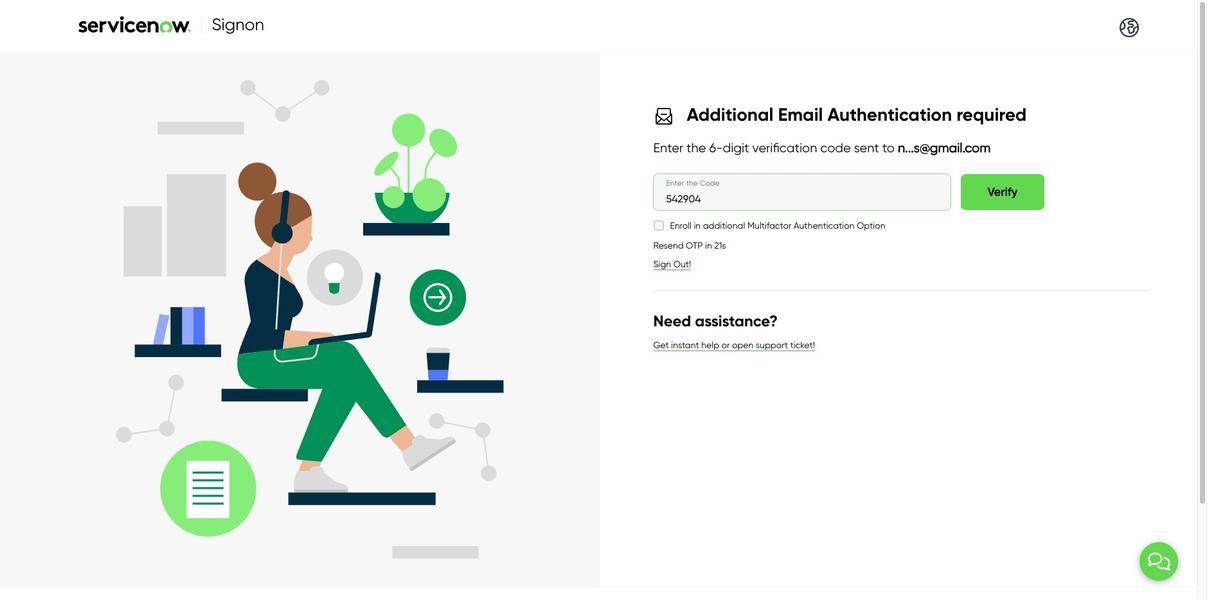 Task type: describe. For each thing, give the bounding box(es) containing it.
sent
[[855, 140, 880, 156]]

multifactor
[[748, 221, 792, 232]]

get instant help or open support ticket! link
[[654, 340, 816, 352]]

enter
[[654, 140, 684, 156]]

assistance?
[[695, 312, 778, 331]]

digit
[[723, 140, 750, 156]]

sign
[[654, 259, 672, 270]]

n...s@gmail.com
[[898, 140, 991, 156]]

0 horizontal spatial in
[[694, 221, 701, 232]]

servicenow brand image
[[72, 51, 548, 588]]

sign out! link
[[654, 259, 692, 271]]

or
[[722, 340, 730, 351]]

enroll
[[670, 221, 692, 232]]

language switcher image
[[1120, 18, 1139, 37]]

get instant help or open support ticket!
[[654, 340, 816, 351]]

instant
[[672, 340, 700, 351]]

6-
[[710, 140, 723, 156]]

resend
[[654, 241, 684, 252]]

1 vertical spatial in
[[706, 241, 712, 252]]

code
[[821, 140, 851, 156]]

email
[[778, 104, 824, 126]]

enroll in additional multifactor authentication option
[[670, 221, 886, 232]]

0 vertical spatial authentication
[[828, 104, 953, 126]]

additional
[[703, 221, 746, 232]]

required
[[957, 104, 1027, 126]]



Task type: locate. For each thing, give the bounding box(es) containing it.
additional
[[687, 104, 774, 126]]

None text field
[[654, 175, 951, 211]]

option
[[857, 221, 886, 232]]

get
[[654, 340, 669, 351]]

support
[[756, 340, 788, 351]]

out!
[[674, 259, 692, 270]]

authentication up the 'to'
[[828, 104, 953, 126]]

additional email authentication required
[[687, 104, 1027, 126]]

0 vertical spatial in
[[694, 221, 701, 232]]

ticket!
[[791, 340, 816, 351]]

authentication left "option"
[[794, 221, 855, 232]]

in left 21s
[[706, 241, 712, 252]]

resend otp in 21s
[[654, 241, 727, 252]]

to
[[883, 140, 895, 156]]

the
[[687, 140, 706, 156]]

need assistance?
[[654, 312, 778, 331]]

help
[[702, 340, 720, 351]]

need
[[654, 312, 692, 331]]

open
[[733, 340, 754, 351]]

verification
[[753, 140, 818, 156]]

verify
[[988, 185, 1018, 200]]

1 horizontal spatial in
[[706, 241, 712, 252]]

21s
[[715, 241, 727, 252]]

authentication
[[828, 104, 953, 126], [794, 221, 855, 232]]

in
[[694, 221, 701, 232], [706, 241, 712, 252]]

in right enroll
[[694, 221, 701, 232]]

servicenow image
[[78, 16, 191, 33]]

1 vertical spatial authentication
[[794, 221, 855, 232]]

signon
[[212, 14, 264, 35]]

enter the 6-digit verification code sent to n...s@gmail.com
[[654, 140, 991, 156]]

sign out!
[[654, 259, 692, 270]]

otp
[[686, 241, 703, 252]]

verify button
[[961, 175, 1045, 211]]



Task type: vqa. For each thing, say whether or not it's contained in the screenshot.
2nd the now from the left
no



